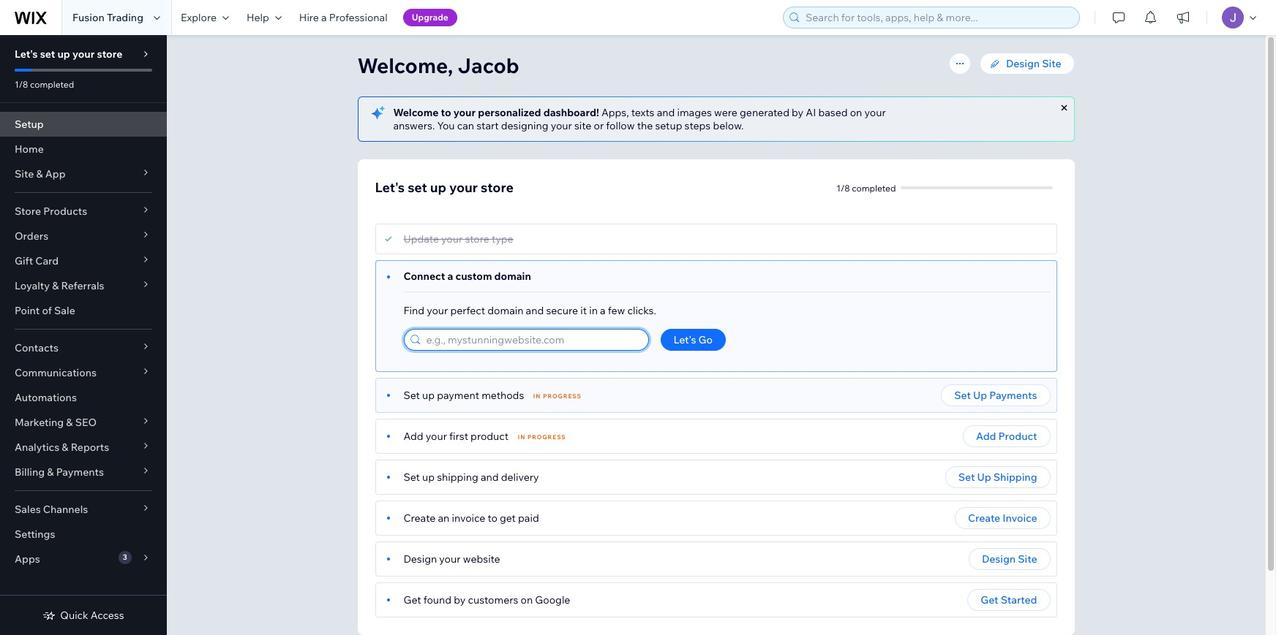 Task type: vqa. For each thing, say whether or not it's contained in the screenshot.
"Orders"
yes



Task type: locate. For each thing, give the bounding box(es) containing it.
set up update
[[408, 179, 427, 196]]

set for set up payments
[[954, 389, 971, 402]]

1 vertical spatial payments
[[56, 466, 104, 479]]

0 horizontal spatial on
[[521, 594, 533, 607]]

design site button
[[969, 549, 1050, 571]]

1 horizontal spatial and
[[526, 304, 544, 318]]

1 vertical spatial let's
[[375, 179, 405, 196]]

& inside "dropdown button"
[[36, 168, 43, 181]]

set inside set up payments button
[[954, 389, 971, 402]]

create
[[404, 512, 436, 525], [968, 512, 1000, 525]]

up left payment
[[422, 389, 435, 402]]

2 get from the left
[[981, 594, 998, 607]]

in
[[589, 304, 598, 318]]

point of sale link
[[0, 299, 167, 323]]

set up payments
[[954, 389, 1037, 402]]

site inside design site link
[[1042, 57, 1061, 70]]

0 vertical spatial design site
[[1006, 57, 1061, 70]]

domain for perfect
[[488, 304, 524, 318]]

add left first
[[404, 430, 423, 443]]

1 vertical spatial 1/8 completed
[[837, 183, 896, 194]]

set up setup
[[40, 48, 55, 61]]

0 horizontal spatial to
[[441, 106, 451, 119]]

sales channels
[[15, 503, 88, 517]]

texts
[[631, 106, 655, 119]]

referrals
[[61, 280, 104, 293]]

& left app
[[36, 168, 43, 181]]

store left type
[[465, 233, 489, 246]]

a left custom
[[447, 270, 453, 283]]

0 vertical spatial in
[[533, 393, 541, 400]]

a for custom
[[447, 270, 453, 283]]

1 horizontal spatial site
[[1018, 553, 1037, 566]]

&
[[36, 168, 43, 181], [52, 280, 59, 293], [66, 416, 73, 430], [62, 441, 68, 454], [47, 466, 54, 479]]

1 vertical spatial up
[[977, 471, 991, 484]]

seo
[[75, 416, 97, 430]]

set left shipping
[[958, 471, 975, 484]]

sidebar element
[[0, 35, 167, 636]]

a
[[321, 11, 327, 24], [447, 270, 453, 283], [600, 304, 606, 318]]

in right the product
[[518, 434, 526, 441]]

add inside button
[[976, 430, 996, 443]]

add for add product
[[976, 430, 996, 443]]

let's up setup
[[15, 48, 38, 61]]

quick access button
[[43, 610, 124, 623]]

2 vertical spatial site
[[1018, 553, 1037, 566]]

create for create invoice
[[968, 512, 1000, 525]]

1 vertical spatial on
[[521, 594, 533, 607]]

& inside popup button
[[62, 441, 68, 454]]

your left start
[[453, 106, 476, 119]]

1 horizontal spatial add
[[976, 430, 996, 443]]

set
[[404, 389, 420, 402], [954, 389, 971, 402], [404, 471, 420, 484], [958, 471, 975, 484]]

set
[[40, 48, 55, 61], [408, 179, 427, 196]]

progress
[[543, 393, 582, 400], [528, 434, 566, 441]]

1 horizontal spatial payments
[[989, 389, 1037, 402]]

store products
[[15, 205, 87, 218]]

paid
[[518, 512, 539, 525]]

let's set up your store up update your store type
[[375, 179, 514, 196]]

generated
[[740, 106, 789, 119]]

methods
[[482, 389, 524, 402]]

1 add from the left
[[404, 430, 423, 443]]

product
[[471, 430, 509, 443]]

up
[[973, 389, 987, 402], [977, 471, 991, 484]]

sale
[[54, 304, 75, 318]]

0 vertical spatial domain
[[494, 270, 531, 283]]

1 vertical spatial completed
[[852, 183, 896, 194]]

automations
[[15, 391, 77, 405]]

create for create an invoice to get paid
[[404, 512, 436, 525]]

0 horizontal spatial payments
[[56, 466, 104, 479]]

1 horizontal spatial create
[[968, 512, 1000, 525]]

0 horizontal spatial create
[[404, 512, 436, 525]]

0 horizontal spatial and
[[481, 471, 499, 484]]

your down fusion
[[72, 48, 95, 61]]

set up payment methods
[[404, 389, 524, 402]]

& for marketing
[[66, 416, 73, 430]]

1 horizontal spatial 1/8 completed
[[837, 183, 896, 194]]

progress right "methods"
[[543, 393, 582, 400]]

1 horizontal spatial 1/8
[[837, 183, 850, 194]]

create left an
[[404, 512, 436, 525]]

set for set up shipping
[[958, 471, 975, 484]]

payments inside button
[[989, 389, 1037, 402]]

help
[[247, 11, 269, 24]]

get left started
[[981, 594, 998, 607]]

0 horizontal spatial 1/8
[[15, 79, 28, 90]]

site inside site & app "dropdown button"
[[15, 168, 34, 181]]

on left google at the left
[[521, 594, 533, 607]]

let's
[[15, 48, 38, 61], [375, 179, 405, 196], [674, 334, 696, 347]]

0 horizontal spatial add
[[404, 430, 423, 443]]

0 vertical spatial a
[[321, 11, 327, 24]]

1 vertical spatial progress
[[528, 434, 566, 441]]

welcome, jacob
[[357, 53, 519, 78]]

your left website
[[439, 553, 461, 566]]

0 horizontal spatial in
[[518, 434, 526, 441]]

1 vertical spatial a
[[447, 270, 453, 283]]

settings
[[15, 528, 55, 541]]

store
[[97, 48, 122, 61], [481, 179, 514, 196], [465, 233, 489, 246]]

2 horizontal spatial let's
[[674, 334, 696, 347]]

0 vertical spatial set
[[40, 48, 55, 61]]

and left 'secure'
[[526, 304, 544, 318]]

1 vertical spatial site
[[15, 168, 34, 181]]

0 vertical spatial completed
[[30, 79, 74, 90]]

1 vertical spatial in
[[518, 434, 526, 441]]

store down fusion trading
[[97, 48, 122, 61]]

set up payments button
[[941, 385, 1050, 407]]

1 vertical spatial let's set up your store
[[375, 179, 514, 196]]

few
[[608, 304, 625, 318]]

on right based on the top right of the page
[[850, 106, 862, 119]]

get for get started
[[981, 594, 998, 607]]

2 add from the left
[[976, 430, 996, 443]]

up up the setup link
[[57, 48, 70, 61]]

2 create from the left
[[968, 512, 1000, 525]]

your left site in the top of the page
[[551, 119, 572, 132]]

in progress for set up payment methods
[[533, 393, 582, 400]]

start
[[477, 119, 499, 132]]

1 horizontal spatial completed
[[852, 183, 896, 194]]

up up update
[[430, 179, 446, 196]]

in progress
[[533, 393, 582, 400], [518, 434, 566, 441]]

2 horizontal spatial and
[[657, 106, 675, 119]]

site
[[1042, 57, 1061, 70], [15, 168, 34, 181], [1018, 553, 1037, 566]]

get inside button
[[981, 594, 998, 607]]

0 vertical spatial site
[[1042, 57, 1061, 70]]

up up add product
[[973, 389, 987, 402]]

2 horizontal spatial site
[[1042, 57, 1061, 70]]

site & app
[[15, 168, 66, 181]]

0 horizontal spatial let's
[[15, 48, 38, 61]]

payments up the product
[[989, 389, 1037, 402]]

domain up find your perfect domain and secure it in a few clicks.
[[494, 270, 531, 283]]

let's inside button
[[674, 334, 696, 347]]

fusion trading
[[72, 11, 143, 24]]

1/8 completed
[[15, 79, 74, 90], [837, 183, 896, 194]]

1 vertical spatial set
[[408, 179, 427, 196]]

0 horizontal spatial set
[[40, 48, 55, 61]]

1 horizontal spatial by
[[792, 106, 804, 119]]

progress up delivery
[[528, 434, 566, 441]]

by right found
[[454, 594, 466, 607]]

payments inside dropdown button
[[56, 466, 104, 479]]

0 vertical spatial store
[[97, 48, 122, 61]]

1 horizontal spatial in
[[533, 393, 541, 400]]

google
[[535, 594, 570, 607]]

apps, texts and images were generated by ai based on your answers. you can start designing your site or follow the setup steps below.
[[393, 106, 886, 132]]

& right loyalty
[[52, 280, 59, 293]]

1 horizontal spatial a
[[447, 270, 453, 283]]

gift card
[[15, 255, 59, 268]]

set inside set up shipping button
[[958, 471, 975, 484]]

set left "shipping"
[[404, 471, 420, 484]]

up left shipping
[[977, 471, 991, 484]]

1 horizontal spatial get
[[981, 594, 998, 607]]

welcome
[[393, 106, 439, 119]]

orders
[[15, 230, 48, 243]]

completed inside sidebar 'element'
[[30, 79, 74, 90]]

a for professional
[[321, 11, 327, 24]]

billing
[[15, 466, 45, 479]]

steps
[[685, 119, 711, 132]]

and left delivery
[[481, 471, 499, 484]]

upgrade button
[[403, 9, 457, 26]]

dashboard!
[[543, 106, 599, 119]]

create left invoice
[[968, 512, 1000, 525]]

store up type
[[481, 179, 514, 196]]

clicks.
[[627, 304, 656, 318]]

& for site
[[36, 168, 43, 181]]

0 horizontal spatial let's set up your store
[[15, 48, 122, 61]]

a right in
[[600, 304, 606, 318]]

0 vertical spatial 1/8
[[15, 79, 28, 90]]

your up update your store type
[[449, 179, 478, 196]]

let's up update
[[375, 179, 405, 196]]

0 vertical spatial by
[[792, 106, 804, 119]]

1 vertical spatial design site
[[982, 553, 1037, 566]]

2 horizontal spatial a
[[600, 304, 606, 318]]

0 horizontal spatial 1/8 completed
[[15, 79, 74, 90]]

2 vertical spatial and
[[481, 471, 499, 484]]

0 vertical spatial on
[[850, 106, 862, 119]]

get
[[404, 594, 421, 607], [981, 594, 998, 607]]

and
[[657, 106, 675, 119], [526, 304, 544, 318], [481, 471, 499, 484]]

let's set up your store down fusion
[[15, 48, 122, 61]]

0 vertical spatial let's set up your store
[[15, 48, 122, 61]]

0 vertical spatial up
[[973, 389, 987, 402]]

1 create from the left
[[404, 512, 436, 525]]

0 horizontal spatial site
[[15, 168, 34, 181]]

create inside create invoice button
[[968, 512, 1000, 525]]

your right based on the top right of the page
[[864, 106, 886, 119]]

a right the hire in the left of the page
[[321, 11, 327, 24]]

1 get from the left
[[404, 594, 421, 607]]

0 horizontal spatial completed
[[30, 79, 74, 90]]

& right billing
[[47, 466, 54, 479]]

1 vertical spatial 1/8
[[837, 183, 850, 194]]

sales
[[15, 503, 41, 517]]

in right "methods"
[[533, 393, 541, 400]]

0 vertical spatial payments
[[989, 389, 1037, 402]]

payments down analytics & reports popup button
[[56, 466, 104, 479]]

progress for methods
[[543, 393, 582, 400]]

in progress right "methods"
[[533, 393, 582, 400]]

and right texts
[[657, 106, 675, 119]]

in
[[533, 393, 541, 400], [518, 434, 526, 441]]

& left seo
[[66, 416, 73, 430]]

0 vertical spatial and
[[657, 106, 675, 119]]

0 horizontal spatial a
[[321, 11, 327, 24]]

let's go
[[674, 334, 713, 347]]

by left ai
[[792, 106, 804, 119]]

add your first product
[[404, 430, 509, 443]]

2 vertical spatial store
[[465, 233, 489, 246]]

started
[[1001, 594, 1037, 607]]

1 vertical spatial and
[[526, 304, 544, 318]]

0 vertical spatial progress
[[543, 393, 582, 400]]

invoice
[[452, 512, 485, 525]]

in for set up payment methods
[[533, 393, 541, 400]]

design inside button
[[982, 553, 1016, 566]]

analytics & reports
[[15, 441, 109, 454]]

contacts button
[[0, 336, 167, 361]]

to left get
[[488, 512, 497, 525]]

set up shipping button
[[945, 467, 1050, 489]]

1 vertical spatial domain
[[488, 304, 524, 318]]

2 vertical spatial let's
[[674, 334, 696, 347]]

delivery
[[501, 471, 539, 484]]

0 vertical spatial 1/8 completed
[[15, 79, 74, 90]]

add left the product
[[976, 430, 996, 443]]

let's set up your store
[[15, 48, 122, 61], [375, 179, 514, 196]]

set up add product button
[[954, 389, 971, 402]]

2 vertical spatial a
[[600, 304, 606, 318]]

0 vertical spatial let's
[[15, 48, 38, 61]]

1 vertical spatial in progress
[[518, 434, 566, 441]]

add for add your first product
[[404, 430, 423, 443]]

1 vertical spatial to
[[488, 512, 497, 525]]

set left payment
[[404, 389, 420, 402]]

hire a professional link
[[290, 0, 396, 35]]

0 horizontal spatial by
[[454, 594, 466, 607]]

by
[[792, 106, 804, 119], [454, 594, 466, 607]]

your inside sidebar 'element'
[[72, 48, 95, 61]]

1 horizontal spatial to
[[488, 512, 497, 525]]

to left can
[[441, 106, 451, 119]]

& for loyalty
[[52, 280, 59, 293]]

in progress up delivery
[[518, 434, 566, 441]]

let's set up your store inside sidebar 'element'
[[15, 48, 122, 61]]

set for set up payment methods
[[404, 389, 420, 402]]

0 vertical spatial in progress
[[533, 393, 582, 400]]

gift card button
[[0, 249, 167, 274]]

get left found
[[404, 594, 421, 607]]

let's left go
[[674, 334, 696, 347]]

welcome to your personalized dashboard!
[[393, 106, 599, 119]]

0 horizontal spatial get
[[404, 594, 421, 607]]

& left reports
[[62, 441, 68, 454]]

domain right perfect
[[488, 304, 524, 318]]

1 horizontal spatial on
[[850, 106, 862, 119]]

1/8 completed inside sidebar 'element'
[[15, 79, 74, 90]]

the
[[637, 119, 653, 132]]



Task type: describe. For each thing, give the bounding box(es) containing it.
products
[[43, 205, 87, 218]]

welcome,
[[357, 53, 453, 78]]

1/8 inside sidebar 'element'
[[15, 79, 28, 90]]

based
[[818, 106, 848, 119]]

up for shipping
[[977, 471, 991, 484]]

create invoice
[[968, 512, 1037, 525]]

professional
[[329, 11, 388, 24]]

apps,
[[601, 106, 629, 119]]

3
[[123, 553, 127, 563]]

by inside apps, texts and images were generated by ai based on your answers. you can start designing your site or follow the setup steps below.
[[792, 106, 804, 119]]

app
[[45, 168, 66, 181]]

site & app button
[[0, 162, 167, 187]]

let's go button
[[660, 329, 726, 351]]

1 vertical spatial by
[[454, 594, 466, 607]]

quick access
[[60, 610, 124, 623]]

apps
[[15, 553, 40, 566]]

in progress for add your first product
[[518, 434, 566, 441]]

store inside sidebar 'element'
[[97, 48, 122, 61]]

upgrade
[[412, 12, 448, 23]]

progress for product
[[528, 434, 566, 441]]

1 horizontal spatial set
[[408, 179, 427, 196]]

access
[[91, 610, 124, 623]]

hire
[[299, 11, 319, 24]]

Search for tools, apps, help & more... field
[[801, 7, 1075, 28]]

0 vertical spatial to
[[441, 106, 451, 119]]

find
[[404, 304, 424, 318]]

orders button
[[0, 224, 167, 249]]

trading
[[107, 11, 143, 24]]

connect
[[404, 270, 445, 283]]

sales channels button
[[0, 498, 167, 522]]

get for get found by customers on google
[[404, 594, 421, 607]]

settings link
[[0, 522, 167, 547]]

let's inside sidebar 'element'
[[15, 48, 38, 61]]

design your website
[[404, 553, 500, 566]]

custom
[[456, 270, 492, 283]]

fusion
[[72, 11, 104, 24]]

payments for set up payments
[[989, 389, 1037, 402]]

on inside apps, texts and images were generated by ai based on your answers. you can start designing your site or follow the setup steps below.
[[850, 106, 862, 119]]

analytics
[[15, 441, 59, 454]]

of
[[42, 304, 52, 318]]

an
[[438, 512, 449, 525]]

jacob
[[458, 53, 519, 78]]

billing & payments
[[15, 466, 104, 479]]

or
[[594, 119, 604, 132]]

add product
[[976, 430, 1037, 443]]

explore
[[181, 11, 217, 24]]

reports
[[71, 441, 109, 454]]

up inside sidebar 'element'
[[57, 48, 70, 61]]

help button
[[238, 0, 290, 35]]

card
[[35, 255, 59, 268]]

set for set up shipping and delivery
[[404, 471, 420, 484]]

gift
[[15, 255, 33, 268]]

ai
[[806, 106, 816, 119]]

communications
[[15, 367, 97, 380]]

contacts
[[15, 342, 59, 355]]

home
[[15, 143, 44, 156]]

follow
[[606, 119, 635, 132]]

and inside apps, texts and images were generated by ai based on your answers. you can start designing your site or follow the setup steps below.
[[657, 106, 675, 119]]

set up shipping and delivery
[[404, 471, 539, 484]]

customers
[[468, 594, 518, 607]]

below.
[[713, 119, 744, 132]]

design site inside button
[[982, 553, 1037, 566]]

billing & payments button
[[0, 460, 167, 485]]

1 horizontal spatial let's set up your store
[[375, 179, 514, 196]]

payment
[[437, 389, 479, 402]]

site inside the design site button
[[1018, 553, 1037, 566]]

site
[[574, 119, 592, 132]]

design site link
[[980, 53, 1075, 75]]

domain for custom
[[494, 270, 531, 283]]

set inside sidebar 'element'
[[40, 48, 55, 61]]

create an invoice to get paid
[[404, 512, 539, 525]]

set up shipping
[[958, 471, 1037, 484]]

up for payments
[[973, 389, 987, 402]]

hire a professional
[[299, 11, 388, 24]]

e.g., mystunningwebsite.com field
[[422, 330, 644, 350]]

setup
[[15, 118, 44, 131]]

your right update
[[441, 233, 463, 246]]

invoice
[[1003, 512, 1037, 525]]

setup link
[[0, 112, 167, 137]]

setup
[[655, 119, 682, 132]]

1 vertical spatial store
[[481, 179, 514, 196]]

get
[[500, 512, 516, 525]]

shipping
[[437, 471, 478, 484]]

store products button
[[0, 199, 167, 224]]

get started
[[981, 594, 1037, 607]]

1 horizontal spatial let's
[[375, 179, 405, 196]]

store
[[15, 205, 41, 218]]

payments for billing & payments
[[56, 466, 104, 479]]

communications button
[[0, 361, 167, 386]]

first
[[449, 430, 468, 443]]

in for add your first product
[[518, 434, 526, 441]]

& for analytics
[[62, 441, 68, 454]]

you
[[437, 119, 455, 132]]

your right the find
[[427, 304, 448, 318]]

your left first
[[426, 430, 447, 443]]

found
[[423, 594, 452, 607]]

product
[[998, 430, 1037, 443]]

automations link
[[0, 386, 167, 410]]

marketing
[[15, 416, 64, 430]]

type
[[492, 233, 513, 246]]

point of sale
[[15, 304, 75, 318]]

designing
[[501, 119, 548, 132]]

can
[[457, 119, 474, 132]]

& for billing
[[47, 466, 54, 479]]

marketing & seo button
[[0, 410, 167, 435]]

up left "shipping"
[[422, 471, 435, 484]]

it
[[580, 304, 587, 318]]

update your store type
[[404, 233, 513, 246]]

personalized
[[478, 106, 541, 119]]



